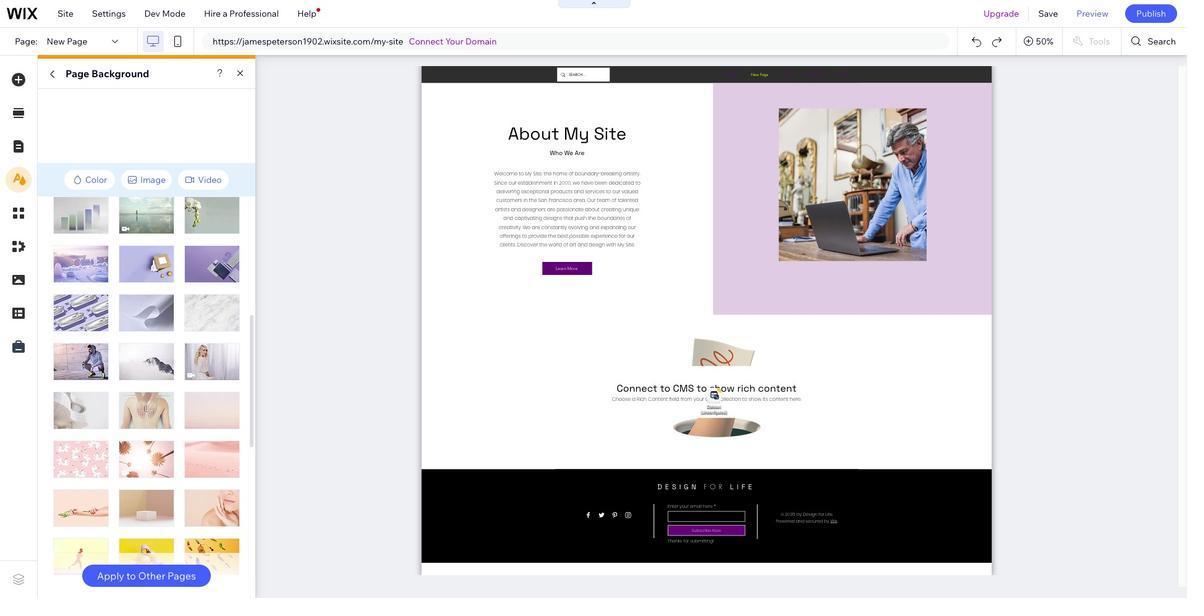 Task type: locate. For each thing, give the bounding box(es) containing it.
apply
[[97, 570, 124, 583]]

new page
[[47, 36, 87, 47]]

dev mode
[[144, 8, 186, 19]]

0 vertical spatial page
[[67, 36, 87, 47]]

50% button
[[1017, 28, 1063, 55]]

hire
[[204, 8, 221, 19]]

mode
[[162, 8, 186, 19]]

search button
[[1123, 28, 1188, 55]]

publish
[[1137, 8, 1167, 19]]

page right the new
[[67, 36, 87, 47]]

save
[[1039, 8, 1059, 19]]

tools button
[[1063, 28, 1122, 55]]

a
[[223, 8, 228, 19]]

image
[[140, 174, 166, 186]]

pages
[[168, 570, 196, 583]]

professional
[[230, 8, 279, 19]]

page down new page
[[66, 67, 89, 80]]

preview
[[1077, 8, 1109, 19]]

page
[[67, 36, 87, 47], [66, 67, 89, 80]]

video
[[198, 174, 222, 186]]

dev
[[144, 8, 160, 19]]

page background
[[66, 67, 149, 80]]

other
[[138, 570, 166, 583]]

connect
[[409, 36, 444, 47]]

site
[[389, 36, 404, 47]]

background
[[92, 67, 149, 80]]



Task type: describe. For each thing, give the bounding box(es) containing it.
save button
[[1030, 0, 1068, 27]]

your
[[446, 36, 464, 47]]

publish button
[[1126, 4, 1178, 23]]

1 vertical spatial page
[[66, 67, 89, 80]]

apply to other pages
[[97, 570, 196, 583]]

apply to other pages button
[[82, 565, 211, 588]]

help
[[298, 8, 317, 19]]

https://jamespeterson1902.wixsite.com/my-
[[213, 36, 389, 47]]

to
[[127, 570, 136, 583]]

50%
[[1037, 36, 1054, 47]]

hire a professional
[[204, 8, 279, 19]]

upgrade
[[984, 8, 1020, 19]]

search
[[1149, 36, 1177, 47]]

new
[[47, 36, 65, 47]]

settings
[[92, 8, 126, 19]]

site
[[58, 8, 74, 19]]

preview button
[[1068, 0, 1119, 27]]

color
[[85, 174, 107, 186]]

domain
[[466, 36, 497, 47]]

tools
[[1089, 36, 1111, 47]]

https://jamespeterson1902.wixsite.com/my-site connect your domain
[[213, 36, 497, 47]]



Task type: vqa. For each thing, say whether or not it's contained in the screenshot.
Video
yes



